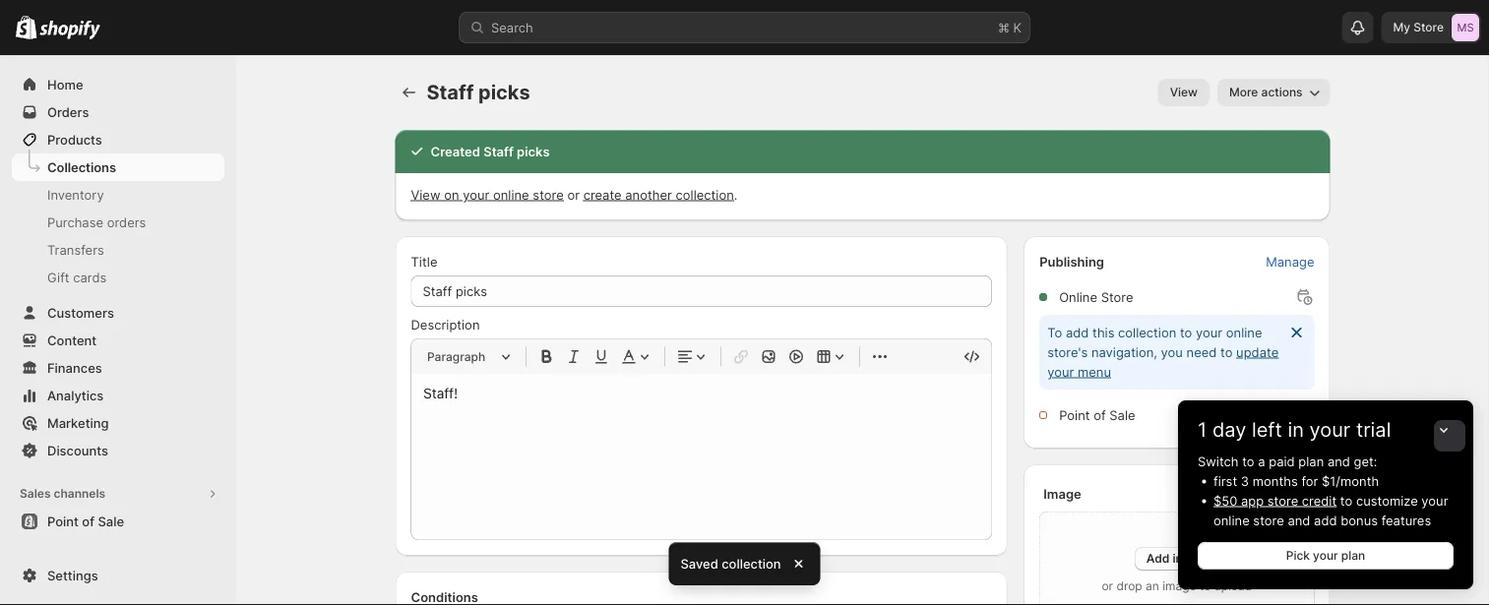 Task type: locate. For each thing, give the bounding box(es) containing it.
or left create
[[567, 187, 580, 202]]

pick
[[1286, 549, 1310, 563]]

1 vertical spatial point
[[47, 514, 79, 529]]

store down months
[[1268, 493, 1299, 508]]

products link
[[12, 126, 224, 154]]

sale down menu
[[1110, 408, 1136, 423]]

point of sale
[[1059, 408, 1136, 423], [47, 514, 124, 529]]

collections
[[47, 159, 116, 175]]

0 vertical spatial picks
[[478, 80, 530, 104]]

0 vertical spatial point
[[1059, 408, 1090, 423]]

Title text field
[[411, 276, 992, 307]]

0 horizontal spatial point
[[47, 514, 79, 529]]

store up this
[[1101, 289, 1134, 305]]

cards
[[73, 270, 107, 285]]

1
[[1198, 418, 1207, 442]]

another
[[625, 187, 672, 202]]

1 horizontal spatial point
[[1059, 408, 1090, 423]]

of inside point of sale link
[[82, 514, 94, 529]]

add down credit
[[1314, 513, 1337, 528]]

to left a
[[1242, 454, 1255, 469]]

status
[[1040, 315, 1315, 390]]

$50
[[1214, 493, 1238, 508]]

1 horizontal spatial or
[[1102, 579, 1113, 594]]

of
[[1094, 408, 1106, 423], [82, 514, 94, 529]]

you
[[1161, 345, 1183, 360]]

0 vertical spatial point of sale
[[1059, 408, 1136, 423]]

online inside 'to customize your online store and add bonus features'
[[1214, 513, 1250, 528]]

online for to customize your online store and add bonus features
[[1214, 513, 1250, 528]]

app
[[1241, 493, 1264, 508]]

1 horizontal spatial plan
[[1342, 549, 1366, 563]]

menu
[[1078, 364, 1111, 379]]

1 vertical spatial staff
[[484, 144, 514, 159]]

picks up view on your online store or create another collection .
[[517, 144, 550, 159]]

and for plan
[[1328, 454, 1351, 469]]

picks
[[478, 80, 530, 104], [517, 144, 550, 159]]

analytics
[[47, 388, 104, 403]]

view link
[[1158, 79, 1210, 106]]

add inside 'to customize your online store and add bonus features'
[[1314, 513, 1337, 528]]

staff up created
[[427, 80, 474, 104]]

0 horizontal spatial sale
[[98, 514, 124, 529]]

0 vertical spatial or
[[567, 187, 580, 202]]

online down created staff picks
[[493, 187, 529, 202]]

1 vertical spatial add
[[1314, 513, 1337, 528]]

of down menu
[[1094, 408, 1106, 423]]

plan down bonus
[[1342, 549, 1366, 563]]

on
[[444, 187, 459, 202]]

paragraph button
[[419, 345, 518, 369]]

your right in
[[1310, 418, 1351, 442]]

online up update
[[1226, 325, 1262, 340]]

1 horizontal spatial and
[[1328, 454, 1351, 469]]

add up store's
[[1066, 325, 1089, 340]]

0 horizontal spatial store
[[1101, 289, 1134, 305]]

of down the channels
[[82, 514, 94, 529]]

collection right saved
[[722, 556, 781, 571]]

paragraph
[[427, 349, 486, 364]]

2 vertical spatial online
[[1214, 513, 1250, 528]]

0 vertical spatial of
[[1094, 408, 1106, 423]]

for
[[1302, 473, 1318, 489]]

content link
[[12, 327, 224, 354]]

1 vertical spatial and
[[1288, 513, 1311, 528]]

1 vertical spatial of
[[82, 514, 94, 529]]

add image
[[1147, 552, 1208, 566]]

your inside pick your plan link
[[1313, 549, 1338, 563]]

1 vertical spatial sale
[[98, 514, 124, 529]]

store inside 'to customize your online store and add bonus features'
[[1253, 513, 1284, 528]]

plan up the for
[[1299, 454, 1324, 469]]

1 vertical spatial online
[[1226, 325, 1262, 340]]

shopify image
[[40, 20, 101, 40]]

more actions button
[[1218, 79, 1330, 106]]

image
[[1173, 552, 1208, 566], [1163, 579, 1197, 594]]

collection up navigation,
[[1118, 325, 1177, 340]]

1 vertical spatial or
[[1102, 579, 1113, 594]]

marketing
[[47, 415, 109, 431]]

your inside 1 day left in your trial dropdown button
[[1310, 418, 1351, 442]]

navigation,
[[1092, 345, 1158, 360]]

0 vertical spatial online
[[493, 187, 529, 202]]

left
[[1252, 418, 1283, 442]]

0 vertical spatial store
[[1414, 20, 1444, 34]]

plan
[[1299, 454, 1324, 469], [1342, 549, 1366, 563]]

0 vertical spatial store
[[533, 187, 564, 202]]

channels
[[54, 487, 105, 501]]

sales channels button
[[12, 480, 224, 508]]

sales
[[20, 487, 51, 501]]

switch
[[1198, 454, 1239, 469]]

picks up created staff picks
[[478, 80, 530, 104]]

or left the drop
[[1102, 579, 1113, 594]]

2 vertical spatial store
[[1253, 513, 1284, 528]]

store right my
[[1414, 20, 1444, 34]]

and
[[1328, 454, 1351, 469], [1288, 513, 1311, 528]]

update your menu link
[[1048, 345, 1279, 379]]

to down $1/month
[[1341, 493, 1353, 508]]

products
[[47, 132, 102, 147]]

purchase orders link
[[12, 209, 224, 236]]

search
[[491, 20, 533, 35]]

switch to a paid plan and get:
[[1198, 454, 1378, 469]]

store
[[1414, 20, 1444, 34], [1101, 289, 1134, 305]]

content
[[47, 333, 97, 348]]

saved
[[681, 556, 718, 571]]

store for and
[[1253, 513, 1284, 528]]

store down $50 app store credit
[[1253, 513, 1284, 528]]

image right an
[[1163, 579, 1197, 594]]

title
[[411, 254, 438, 269]]

1 horizontal spatial view
[[1170, 85, 1198, 99]]

2 vertical spatial collection
[[722, 556, 781, 571]]

view left on
[[411, 187, 441, 202]]

online down $50
[[1214, 513, 1250, 528]]

online inside to add this collection to your online store's navigation, you need to
[[1226, 325, 1262, 340]]

image up or drop an image to upload
[[1173, 552, 1208, 566]]

status containing to add this collection to your online store's navigation, you need to
[[1040, 315, 1315, 390]]

1 horizontal spatial add
[[1314, 513, 1337, 528]]

drop
[[1117, 579, 1143, 594]]

0 vertical spatial and
[[1328, 454, 1351, 469]]

store left create
[[533, 187, 564, 202]]

1 vertical spatial point of sale
[[47, 514, 124, 529]]

view for view
[[1170, 85, 1198, 99]]

staff right created
[[484, 144, 514, 159]]

view on your online store or create another collection .
[[411, 187, 738, 202]]

1 horizontal spatial of
[[1094, 408, 1106, 423]]

inventory
[[47, 187, 104, 202]]

0 horizontal spatial and
[[1288, 513, 1311, 528]]

0 horizontal spatial of
[[82, 514, 94, 529]]

1 vertical spatial store
[[1101, 289, 1134, 305]]

to right the need
[[1221, 345, 1233, 360]]

0 horizontal spatial plan
[[1299, 454, 1324, 469]]

your
[[463, 187, 490, 202], [1196, 325, 1223, 340], [1048, 364, 1074, 379], [1310, 418, 1351, 442], [1422, 493, 1449, 508], [1313, 549, 1338, 563]]

bonus
[[1341, 513, 1378, 528]]

1 horizontal spatial point of sale
[[1059, 408, 1136, 423]]

settings
[[47, 568, 98, 583]]

store for or
[[533, 187, 564, 202]]

0 vertical spatial view
[[1170, 85, 1198, 99]]

and up $1/month
[[1328, 454, 1351, 469]]

your up the need
[[1196, 325, 1223, 340]]

online for view on your online store or create another collection .
[[493, 187, 529, 202]]

sale down sales channels 'button'
[[98, 514, 124, 529]]

0 horizontal spatial view
[[411, 187, 441, 202]]

1 day left in your trial button
[[1178, 401, 1474, 442]]

1 vertical spatial collection
[[1118, 325, 1177, 340]]

an
[[1146, 579, 1159, 594]]

point of sale down menu
[[1059, 408, 1136, 423]]

online
[[1059, 289, 1098, 305]]

0 horizontal spatial add
[[1066, 325, 1089, 340]]

apps button
[[12, 551, 224, 579]]

view left more
[[1170, 85, 1198, 99]]

add
[[1066, 325, 1089, 340], [1314, 513, 1337, 528]]

1 vertical spatial view
[[411, 187, 441, 202]]

your right pick
[[1313, 549, 1338, 563]]

your down store's
[[1048, 364, 1074, 379]]

point
[[1059, 408, 1090, 423], [47, 514, 79, 529]]

store for my store
[[1414, 20, 1444, 34]]

0 horizontal spatial point of sale
[[47, 514, 124, 529]]

publishing
[[1040, 254, 1104, 269]]

point of sale inside button
[[47, 514, 124, 529]]

your up features
[[1422, 493, 1449, 508]]

0 vertical spatial staff
[[427, 80, 474, 104]]

to left upload
[[1200, 579, 1211, 594]]

description
[[411, 317, 480, 332]]

point of sale down the channels
[[47, 514, 124, 529]]

$50 app store credit
[[1214, 493, 1337, 508]]

and inside 'to customize your online store and add bonus features'
[[1288, 513, 1311, 528]]

collection right another
[[676, 187, 734, 202]]

store for online store
[[1101, 289, 1134, 305]]

view
[[1170, 85, 1198, 99], [411, 187, 441, 202]]

point down menu
[[1059, 408, 1090, 423]]

add
[[1147, 552, 1170, 566]]

collection inside to add this collection to your online store's navigation, you need to
[[1118, 325, 1177, 340]]

0 vertical spatial add
[[1066, 325, 1089, 340]]

customers
[[47, 305, 114, 320]]

home
[[47, 77, 83, 92]]

staff
[[427, 80, 474, 104], [484, 144, 514, 159]]

sale
[[1110, 408, 1136, 423], [98, 514, 124, 529]]

this
[[1093, 325, 1115, 340]]

point of sale link
[[12, 508, 224, 536]]

online store
[[1059, 289, 1134, 305]]

created
[[431, 144, 480, 159]]

and down credit
[[1288, 513, 1311, 528]]

point down sales channels
[[47, 514, 79, 529]]

1 horizontal spatial store
[[1414, 20, 1444, 34]]

1 horizontal spatial sale
[[1110, 408, 1136, 423]]



Task type: describe. For each thing, give the bounding box(es) containing it.
in
[[1288, 418, 1304, 442]]

0 vertical spatial plan
[[1299, 454, 1324, 469]]

0 vertical spatial sale
[[1110, 408, 1136, 423]]

create another collection link
[[583, 187, 734, 202]]

customize
[[1356, 493, 1418, 508]]

need
[[1187, 345, 1217, 360]]

get:
[[1354, 454, 1378, 469]]

trial
[[1356, 418, 1391, 442]]

1 vertical spatial picks
[[517, 144, 550, 159]]

0 horizontal spatial or
[[567, 187, 580, 202]]

pick your plan link
[[1198, 542, 1454, 570]]

to
[[1048, 325, 1062, 340]]

paid
[[1269, 454, 1295, 469]]

.
[[734, 187, 738, 202]]

my
[[1393, 20, 1411, 34]]

discounts
[[47, 443, 108, 458]]

upload
[[1214, 579, 1252, 594]]

orders
[[47, 104, 89, 120]]

1 vertical spatial image
[[1163, 579, 1197, 594]]

a
[[1258, 454, 1266, 469]]

image
[[1044, 486, 1082, 502]]

sale inside button
[[98, 514, 124, 529]]

more
[[1229, 85, 1258, 99]]

marketing link
[[12, 410, 224, 437]]

gift cards link
[[12, 264, 224, 291]]

manage button
[[1254, 248, 1326, 276]]

1 day left in your trial element
[[1178, 452, 1474, 590]]

collections link
[[12, 154, 224, 181]]

first
[[1214, 473, 1238, 489]]

1 vertical spatial store
[[1268, 493, 1299, 508]]

view for view on your online store or create another collection .
[[411, 187, 441, 202]]

store's
[[1048, 345, 1088, 360]]

purchase orders
[[47, 215, 146, 230]]

$50 app store credit link
[[1214, 493, 1337, 508]]

to inside 'to customize your online store and add bonus features'
[[1341, 493, 1353, 508]]

gift
[[47, 270, 70, 285]]

add inside to add this collection to your online store's navigation, you need to
[[1066, 325, 1089, 340]]

shopify image
[[16, 15, 37, 39]]

1 day left in your trial
[[1198, 418, 1391, 442]]

more actions
[[1229, 85, 1303, 99]]

point inside button
[[47, 514, 79, 529]]

purchase
[[47, 215, 103, 230]]

customers link
[[12, 299, 224, 327]]

update your menu
[[1048, 345, 1279, 379]]

finances
[[47, 360, 102, 376]]

my store
[[1393, 20, 1444, 34]]

manage
[[1266, 254, 1315, 269]]

saved collection
[[681, 556, 781, 571]]

3
[[1241, 473, 1249, 489]]

0 horizontal spatial staff
[[427, 80, 474, 104]]

home link
[[12, 71, 224, 98]]

staff picks
[[427, 80, 530, 104]]

apps
[[20, 558, 49, 572]]

view on your online store link
[[411, 187, 564, 202]]

finances link
[[12, 354, 224, 382]]

0 vertical spatial collection
[[676, 187, 734, 202]]

your right on
[[463, 187, 490, 202]]

inventory link
[[12, 181, 224, 209]]

create
[[583, 187, 622, 202]]

or drop an image to upload
[[1102, 579, 1252, 594]]

⌘ k
[[998, 20, 1022, 35]]

orders
[[107, 215, 146, 230]]

and for store
[[1288, 513, 1311, 528]]

to customize your online store and add bonus features
[[1214, 493, 1449, 528]]

1 horizontal spatial staff
[[484, 144, 514, 159]]

analytics link
[[12, 382, 224, 410]]

$1/month
[[1322, 473, 1379, 489]]

features
[[1382, 513, 1432, 528]]

transfers
[[47, 242, 104, 257]]

gift cards
[[47, 270, 107, 285]]

update
[[1236, 345, 1279, 360]]

⌘
[[998, 20, 1010, 35]]

pick your plan
[[1286, 549, 1366, 563]]

1 vertical spatial plan
[[1342, 549, 1366, 563]]

your inside to add this collection to your online store's navigation, you need to
[[1196, 325, 1223, 340]]

your inside the update your menu
[[1048, 364, 1074, 379]]

0 vertical spatial image
[[1173, 552, 1208, 566]]

point of sale button
[[0, 508, 236, 536]]

sales channels
[[20, 487, 105, 501]]

your inside 'to customize your online store and add bonus features'
[[1422, 493, 1449, 508]]

discounts link
[[12, 437, 224, 465]]

my store image
[[1452, 14, 1480, 41]]

to up you
[[1180, 325, 1192, 340]]

k
[[1013, 20, 1022, 35]]

actions
[[1262, 85, 1303, 99]]

to add this collection to your online store's navigation, you need to
[[1048, 325, 1262, 360]]

settings link
[[12, 562, 224, 590]]

day
[[1213, 418, 1247, 442]]

first 3 months for $1/month
[[1214, 473, 1379, 489]]



